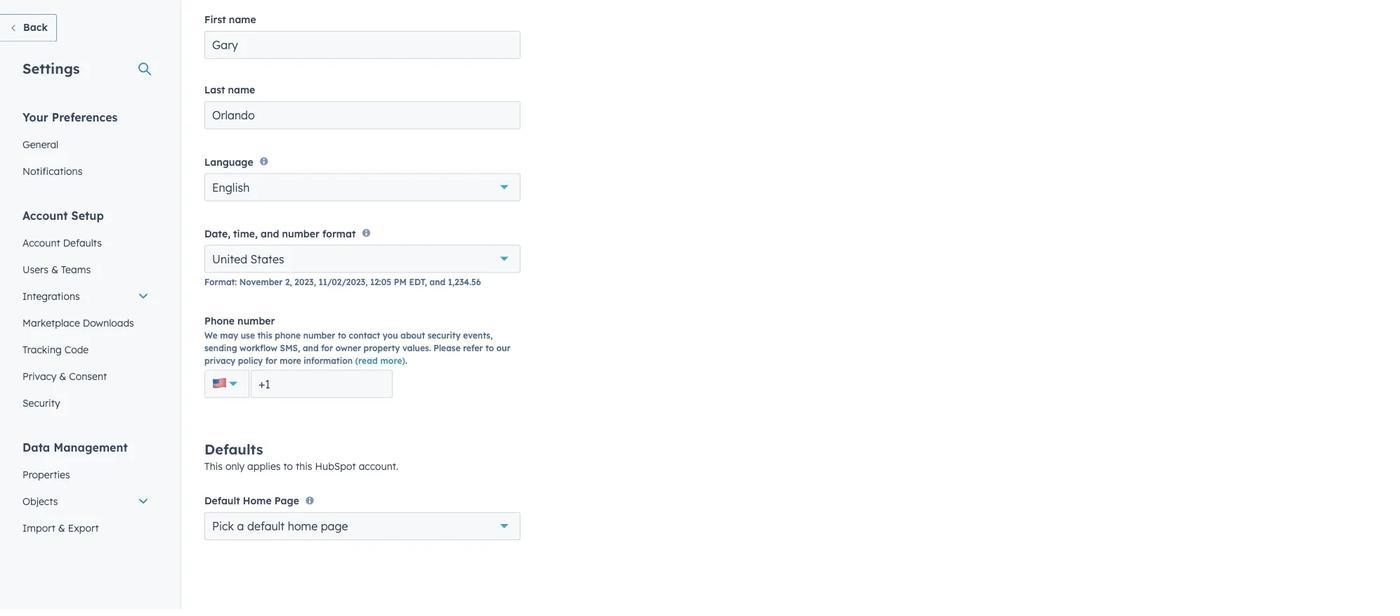 Task type: vqa. For each thing, say whether or not it's contained in the screenshot.
second notified from the bottom
no



Task type: describe. For each thing, give the bounding box(es) containing it.
data management
[[22, 440, 128, 454]]

last
[[204, 84, 225, 96]]

import & export
[[22, 522, 99, 534]]

your preferences
[[22, 110, 118, 124]]

tracking
[[22, 343, 62, 355]]

english button
[[204, 173, 521, 201]]

edt
[[409, 277, 425, 287]]

we may use this phone number to contact you about security events, sending workflow sms, and for owner property values. please refer to our privacy policy for more information
[[204, 330, 510, 366]]

12:05
[[370, 277, 391, 287]]

your preferences element
[[14, 109, 157, 184]]

2 horizontal spatial and
[[430, 277, 446, 287]]

notifications
[[22, 165, 82, 177]]

downloads
[[83, 316, 134, 329]]

0 vertical spatial and
[[261, 227, 279, 240]]

setup
[[71, 208, 104, 222]]

marketplace
[[22, 316, 80, 329]]

objects
[[22, 495, 58, 507]]

our
[[496, 343, 510, 353]]

back
[[23, 21, 48, 33]]

events,
[[463, 330, 493, 341]]

2 , from the left
[[365, 277, 368, 287]]

🇺🇸 button
[[204, 370, 249, 398]]

only
[[225, 460, 245, 472]]

this inside defaults this only applies to this hubspot account.
[[296, 460, 312, 472]]

format
[[204, 277, 235, 287]]

1,234.56
[[448, 277, 481, 287]]

account setup
[[22, 208, 104, 222]]

export
[[68, 522, 99, 534]]

this inside we may use this phone number to contact you about security events, sending workflow sms, and for owner property values. please refer to our privacy policy for more information
[[257, 330, 272, 341]]

more
[[280, 356, 301, 366]]

privacy & consent link
[[14, 363, 157, 390]]

information
[[304, 356, 353, 366]]

privacy & consent
[[22, 370, 107, 382]]

account.
[[359, 460, 398, 472]]

states
[[250, 252, 284, 266]]

applies
[[247, 460, 281, 472]]

language
[[204, 155, 253, 168]]

policy
[[238, 356, 263, 366]]

first
[[204, 13, 226, 26]]

& for export
[[58, 522, 65, 534]]

privacy
[[22, 370, 56, 382]]

account for account setup
[[22, 208, 68, 222]]

1 vertical spatial for
[[265, 356, 277, 366]]

defaults inside "account setup" element
[[63, 236, 102, 249]]

tracking code link
[[14, 336, 157, 363]]

november
[[239, 277, 283, 287]]

data
[[22, 440, 50, 454]]

phone
[[204, 314, 235, 327]]

(read more) link
[[355, 356, 405, 366]]

refer
[[463, 343, 483, 353]]

0 vertical spatial number
[[282, 227, 320, 240]]

🇺🇸
[[212, 374, 226, 392]]

(read more) .
[[355, 356, 407, 366]]

please
[[434, 343, 461, 353]]

security
[[428, 330, 461, 341]]

marketplace downloads link
[[14, 309, 157, 336]]

properties
[[22, 468, 70, 480]]

default
[[247, 519, 285, 533]]

& for teams
[[51, 263, 58, 275]]

page
[[274, 495, 299, 507]]

import
[[22, 522, 55, 534]]

english
[[212, 180, 250, 194]]

about
[[401, 330, 425, 341]]

name for first name
[[229, 13, 256, 26]]

we
[[204, 330, 218, 341]]

and inside we may use this phone number to contact you about security events, sending workflow sms, and for owner property values. please refer to our privacy policy for more information
[[303, 343, 319, 353]]

teams
[[61, 263, 91, 275]]

format
[[322, 227, 356, 240]]

2023
[[295, 277, 314, 287]]

import & export link
[[14, 515, 157, 541]]

tracking code
[[22, 343, 89, 355]]

sms,
[[280, 343, 300, 353]]

(read
[[355, 356, 378, 366]]

pick
[[212, 519, 234, 533]]

.
[[405, 356, 407, 366]]

general link
[[14, 131, 157, 158]]

0 vertical spatial to
[[338, 330, 346, 341]]



Task type: locate. For each thing, give the bounding box(es) containing it.
& right privacy on the bottom
[[59, 370, 66, 382]]

1 horizontal spatial defaults
[[204, 440, 263, 458]]

first name
[[204, 13, 256, 26]]

united
[[212, 252, 247, 266]]

1 , from the left
[[314, 277, 316, 287]]

this
[[204, 460, 223, 472]]

to inside defaults this only applies to this hubspot account.
[[283, 460, 293, 472]]

number inside we may use this phone number to contact you about security events, sending workflow sms, and for owner property values. please refer to our privacy policy for more information
[[303, 330, 335, 341]]

2,
[[285, 277, 292, 287]]

objects button
[[14, 488, 157, 515]]

2 vertical spatial to
[[283, 460, 293, 472]]

& left "export" at the bottom left
[[58, 522, 65, 534]]

0 vertical spatial name
[[229, 13, 256, 26]]

1 vertical spatial account
[[22, 236, 60, 249]]

contact
[[349, 330, 380, 341]]

security link
[[14, 390, 157, 416]]

0 horizontal spatial defaults
[[63, 236, 102, 249]]

, right pm
[[425, 277, 427, 287]]

this
[[257, 330, 272, 341], [296, 460, 312, 472]]

2 account from the top
[[22, 236, 60, 249]]

use
[[241, 330, 255, 341]]

home
[[288, 519, 318, 533]]

notifications link
[[14, 158, 157, 184]]

pm
[[394, 277, 407, 287]]

1 horizontal spatial for
[[321, 343, 333, 353]]

marketplace downloads
[[22, 316, 134, 329]]

a
[[237, 519, 244, 533]]

0 vertical spatial defaults
[[63, 236, 102, 249]]

1 horizontal spatial to
[[338, 330, 346, 341]]

First name text field
[[204, 31, 521, 59]]

number up the use
[[238, 314, 275, 327]]

name right last on the left top of page
[[228, 84, 255, 96]]

& right users
[[51, 263, 58, 275]]

1 vertical spatial to
[[485, 343, 494, 353]]

users
[[22, 263, 48, 275]]

account defaults link
[[14, 229, 157, 256]]

account setup element
[[14, 208, 157, 416]]

0 horizontal spatial this
[[257, 330, 272, 341]]

1 horizontal spatial ,
[[365, 277, 368, 287]]

3 , from the left
[[425, 277, 427, 287]]

:
[[235, 277, 237, 287]]

more)
[[380, 356, 405, 366]]

1 horizontal spatial and
[[303, 343, 319, 353]]

and right sms, on the bottom of page
[[303, 343, 319, 353]]

1 vertical spatial number
[[238, 314, 275, 327]]

2 vertical spatial number
[[303, 330, 335, 341]]

your
[[22, 110, 48, 124]]

united states
[[212, 252, 284, 266]]

account up the account defaults
[[22, 208, 68, 222]]

default home page
[[204, 495, 299, 507]]

1 vertical spatial this
[[296, 460, 312, 472]]

0 horizontal spatial for
[[265, 356, 277, 366]]

,
[[314, 277, 316, 287], [365, 277, 368, 287], [425, 277, 427, 287]]

and right the time,
[[261, 227, 279, 240]]

may
[[220, 330, 238, 341]]

home
[[243, 495, 272, 507]]

&
[[51, 263, 58, 275], [59, 370, 66, 382], [58, 522, 65, 534]]

phone number
[[204, 314, 275, 327]]

2 vertical spatial and
[[303, 343, 319, 353]]

number up 'information'
[[303, 330, 335, 341]]

2 horizontal spatial ,
[[425, 277, 427, 287]]

security
[[22, 397, 60, 409]]

united states button
[[204, 245, 521, 273]]

account up users
[[22, 236, 60, 249]]

hubspot
[[315, 460, 356, 472]]

, left 12:05
[[365, 277, 368, 287]]

last name
[[204, 84, 255, 96]]

defaults this only applies to this hubspot account.
[[204, 440, 398, 472]]

number
[[282, 227, 320, 240], [238, 314, 275, 327], [303, 330, 335, 341]]

phone number element
[[204, 370, 521, 398]]

1 vertical spatial and
[[430, 277, 446, 287]]

integrations
[[22, 290, 80, 302]]

preferences
[[52, 110, 118, 124]]

management
[[54, 440, 128, 454]]

this up workflow
[[257, 330, 272, 341]]

0 horizontal spatial to
[[283, 460, 293, 472]]

default
[[204, 495, 240, 507]]

for up 'information'
[[321, 343, 333, 353]]

date,
[[204, 227, 230, 240]]

number left format
[[282, 227, 320, 240]]

this left hubspot on the left of page
[[296, 460, 312, 472]]

to left our
[[485, 343, 494, 353]]

to up the owner
[[338, 330, 346, 341]]

account for account defaults
[[22, 236, 60, 249]]

1 horizontal spatial this
[[296, 460, 312, 472]]

0 horizontal spatial ,
[[314, 277, 316, 287]]

account defaults
[[22, 236, 102, 249]]

page
[[321, 519, 348, 533]]

general
[[22, 138, 58, 150]]

name right first
[[229, 13, 256, 26]]

defaults inside defaults this only applies to this hubspot account.
[[204, 440, 263, 458]]

0 vertical spatial this
[[257, 330, 272, 341]]

users & teams
[[22, 263, 91, 275]]

& inside "data management" element
[[58, 522, 65, 534]]

format : november 2, 2023 , 11/02/2023 , 12:05 pm edt , and 1,234.56
[[204, 277, 481, 287]]

time,
[[233, 227, 258, 240]]

, right 2,
[[314, 277, 316, 287]]

0 vertical spatial account
[[22, 208, 68, 222]]

to right the applies
[[283, 460, 293, 472]]

11/02/2023
[[319, 277, 365, 287]]

1 vertical spatial name
[[228, 84, 255, 96]]

defaults up users & teams link
[[63, 236, 102, 249]]

for down workflow
[[265, 356, 277, 366]]

2 horizontal spatial to
[[485, 343, 494, 353]]

consent
[[69, 370, 107, 382]]

for
[[321, 343, 333, 353], [265, 356, 277, 366]]

0 horizontal spatial and
[[261, 227, 279, 240]]

pick a default home page
[[212, 519, 348, 533]]

2 vertical spatial &
[[58, 522, 65, 534]]

0 vertical spatial &
[[51, 263, 58, 275]]

you
[[383, 330, 398, 341]]

integrations button
[[14, 283, 157, 309]]

settings
[[22, 59, 80, 77]]

date, time, and number format
[[204, 227, 356, 240]]

& for consent
[[59, 370, 66, 382]]

Last name text field
[[204, 101, 521, 129]]

users & teams link
[[14, 256, 157, 283]]

None telephone field
[[251, 370, 393, 398]]

1 vertical spatial &
[[59, 370, 66, 382]]

to
[[338, 330, 346, 341], [485, 343, 494, 353], [283, 460, 293, 472]]

name for last name
[[228, 84, 255, 96]]

name
[[229, 13, 256, 26], [228, 84, 255, 96]]

defaults
[[63, 236, 102, 249], [204, 440, 263, 458]]

1 vertical spatial defaults
[[204, 440, 263, 458]]

1 account from the top
[[22, 208, 68, 222]]

phone
[[275, 330, 301, 341]]

and right edt
[[430, 277, 446, 287]]

code
[[64, 343, 89, 355]]

sending
[[204, 343, 237, 353]]

back link
[[0, 14, 57, 42]]

0 vertical spatial for
[[321, 343, 333, 353]]

data management element
[[14, 439, 157, 568]]

privacy
[[204, 356, 235, 366]]

pick a default home page button
[[204, 512, 521, 540]]

owner
[[336, 343, 361, 353]]

defaults up only
[[204, 440, 263, 458]]



